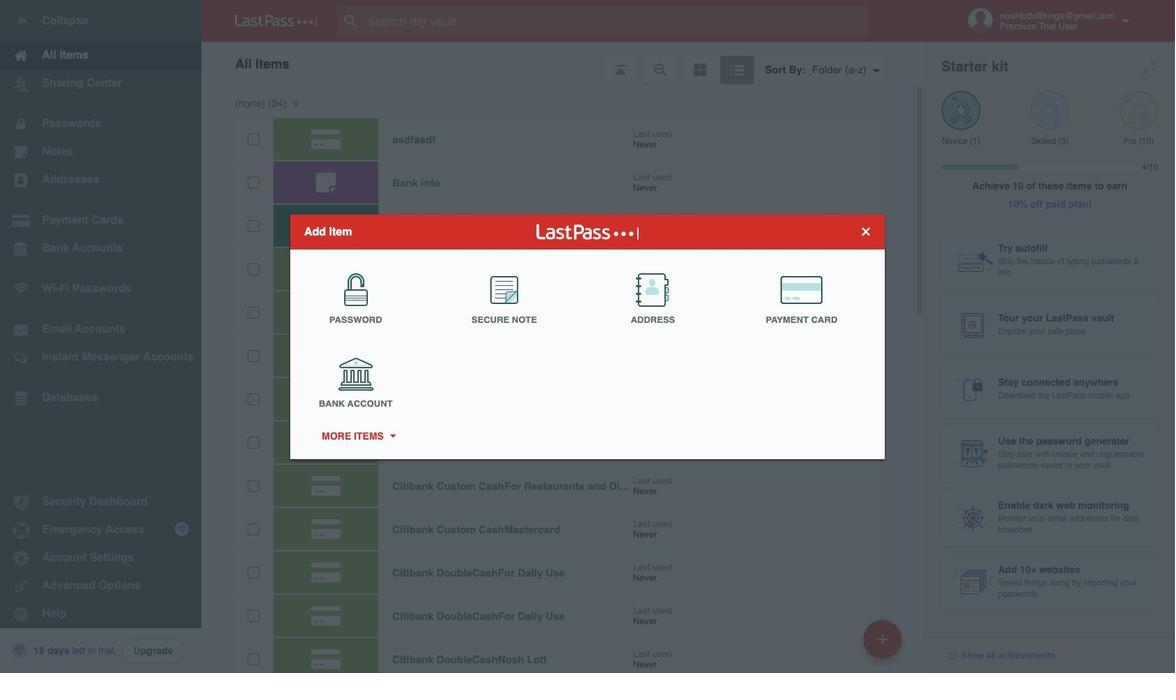 Task type: locate. For each thing, give the bounding box(es) containing it.
main navigation navigation
[[0, 0, 202, 674]]

new item image
[[878, 635, 888, 645]]

lastpass image
[[235, 15, 318, 27]]

dialog
[[290, 214, 885, 459]]



Task type: describe. For each thing, give the bounding box(es) containing it.
search my vault text field
[[337, 6, 896, 36]]

Search search field
[[337, 6, 896, 36]]

new item navigation
[[859, 617, 911, 674]]

vault options navigation
[[202, 42, 925, 84]]

caret right image
[[388, 435, 398, 438]]



Task type: vqa. For each thing, say whether or not it's contained in the screenshot.
text field
no



